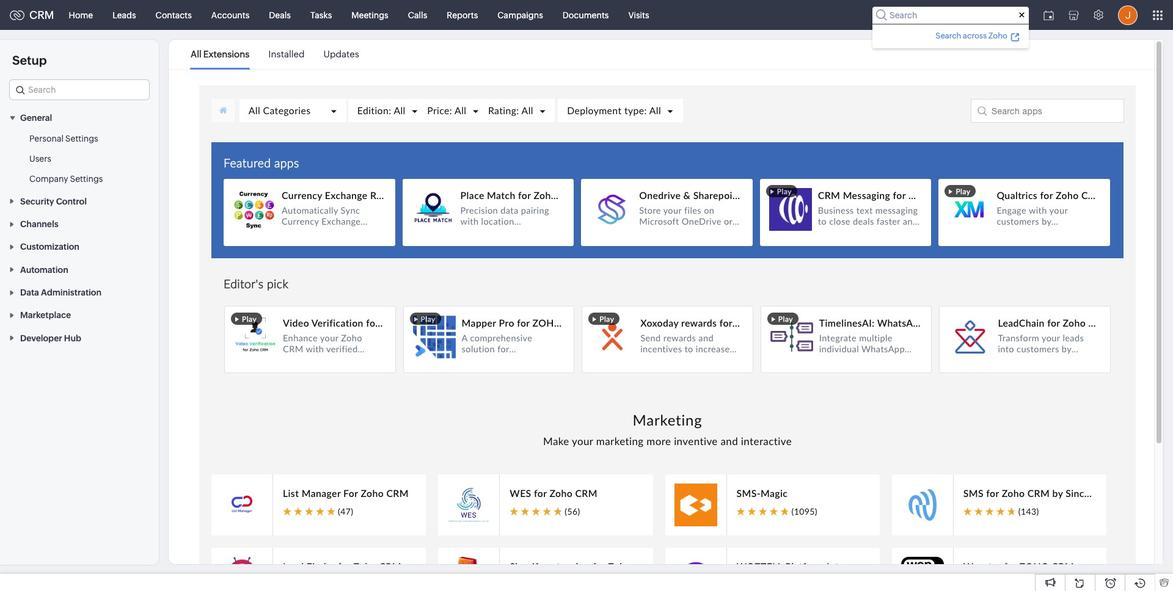 Task type: describe. For each thing, give the bounding box(es) containing it.
documents link
[[553, 0, 619, 30]]

contacts link
[[146, 0, 202, 30]]

settings for company settings
[[70, 174, 103, 184]]

data
[[20, 288, 39, 298]]

leads
[[113, 10, 136, 20]]

company
[[29, 174, 68, 184]]

general region
[[0, 129, 159, 190]]

create menu image
[[1007, 0, 1037, 30]]

personal
[[29, 134, 64, 144]]

updates link
[[324, 40, 359, 68]]

all
[[191, 49, 202, 59]]

users
[[29, 154, 51, 164]]

zoho
[[989, 31, 1008, 40]]

profile image
[[1119, 5, 1139, 25]]

all extensions
[[191, 49, 250, 59]]

settings for personal settings
[[65, 134, 98, 144]]

contacts
[[156, 10, 192, 20]]

company settings link
[[29, 173, 103, 185]]

extensions
[[203, 49, 250, 59]]

campaigns
[[498, 10, 543, 20]]

campaigns link
[[488, 0, 553, 30]]

home link
[[59, 0, 103, 30]]

general
[[20, 113, 52, 123]]

automation button
[[0, 258, 159, 281]]

channels button
[[0, 213, 159, 235]]

search across zoho link
[[935, 29, 1022, 42]]

hub
[[64, 334, 81, 343]]

channels
[[20, 220, 59, 229]]

tasks link
[[301, 0, 342, 30]]

documents
[[563, 10, 609, 20]]

deals
[[269, 10, 291, 20]]

calls link
[[399, 0, 437, 30]]

users link
[[29, 153, 51, 165]]

deals link
[[259, 0, 301, 30]]

Search text field
[[10, 80, 149, 100]]

visits link
[[619, 0, 660, 30]]

search across zoho
[[936, 31, 1008, 40]]

visits
[[629, 10, 650, 20]]

installed link
[[269, 40, 305, 68]]

personal settings link
[[29, 133, 98, 145]]

marketplace
[[20, 311, 71, 321]]



Task type: locate. For each thing, give the bounding box(es) containing it.
calls
[[408, 10, 428, 20]]

customization button
[[0, 235, 159, 258]]

1 vertical spatial settings
[[70, 174, 103, 184]]

leads link
[[103, 0, 146, 30]]

profile element
[[1112, 0, 1146, 30]]

marketplace button
[[0, 304, 159, 327]]

company settings
[[29, 174, 103, 184]]

0 vertical spatial settings
[[65, 134, 98, 144]]

all extensions link
[[191, 40, 250, 68]]

data administration button
[[0, 281, 159, 304]]

security control button
[[0, 190, 159, 213]]

reports
[[447, 10, 478, 20]]

updates
[[324, 49, 359, 59]]

reports link
[[437, 0, 488, 30]]

security control
[[20, 197, 87, 206]]

accounts
[[211, 10, 250, 20]]

None field
[[9, 79, 150, 100]]

meetings link
[[342, 0, 399, 30]]

security
[[20, 197, 54, 206]]

control
[[56, 197, 87, 206]]

settings down general dropdown button
[[65, 134, 98, 144]]

crm
[[29, 9, 54, 21]]

logo image
[[10, 10, 24, 20]]

tasks
[[311, 10, 332, 20]]

across
[[964, 31, 988, 40]]

automation
[[20, 265, 68, 275]]

customization
[[20, 242, 79, 252]]

settings
[[65, 134, 98, 144], [70, 174, 103, 184]]

home
[[69, 10, 93, 20]]

general button
[[0, 106, 159, 129]]

data administration
[[20, 288, 102, 298]]

Search field
[[873, 6, 1030, 24]]

installed
[[269, 49, 305, 59]]

search
[[936, 31, 962, 40]]

calendar image
[[1044, 10, 1055, 20]]

settings up the 'security control' dropdown button
[[70, 174, 103, 184]]

meetings
[[352, 10, 389, 20]]

developer hub button
[[0, 327, 159, 350]]

personal settings
[[29, 134, 98, 144]]

developer hub
[[20, 334, 81, 343]]

developer
[[20, 334, 62, 343]]

settings inside "link"
[[65, 134, 98, 144]]

setup
[[12, 53, 47, 67]]

accounts link
[[202, 0, 259, 30]]

crm link
[[10, 9, 54, 21]]

administration
[[41, 288, 102, 298]]



Task type: vqa. For each thing, say whether or not it's contained in the screenshot.
topmost Settings
yes



